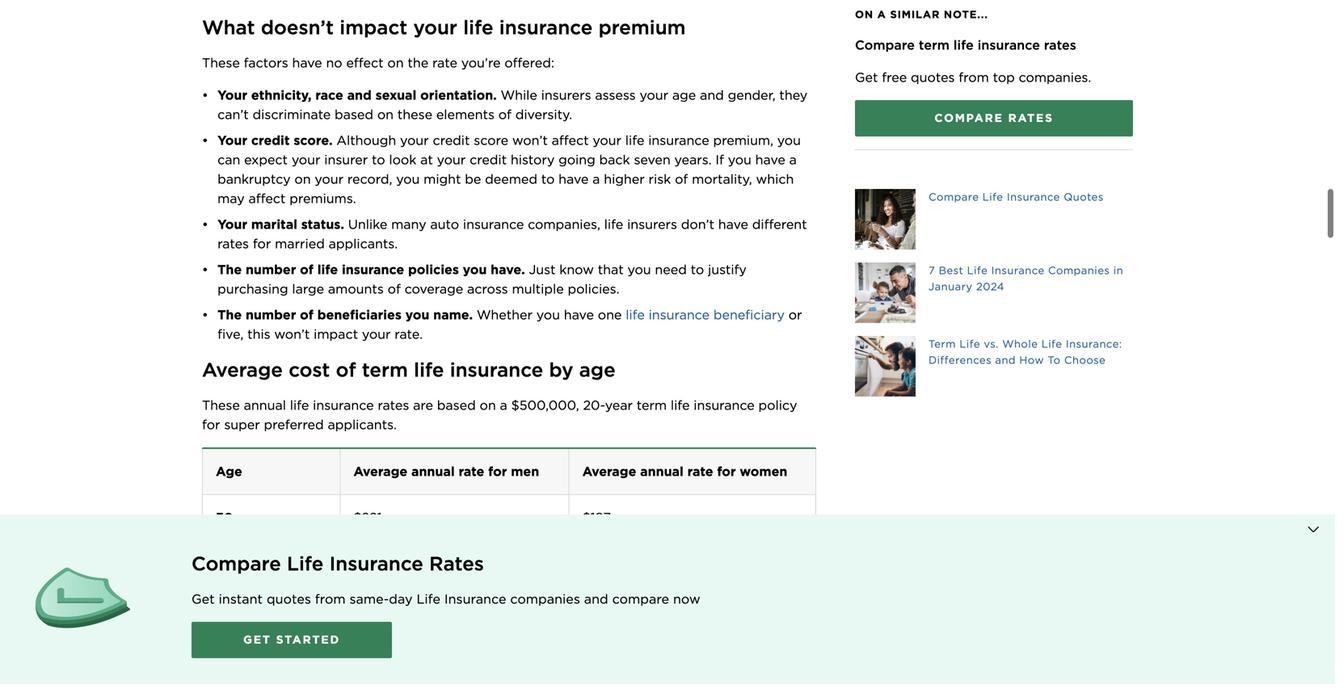 Task type: describe. For each thing, give the bounding box(es) containing it.
companies
[[510, 592, 580, 607]]

a inside these annual life insurance rates are based on a $500,000, 20-year term life insurance policy for super preferred applicants.
[[500, 398, 507, 413]]

the for the number of beneficiaries you name. whether you have one life insurance beneficiary
[[217, 307, 242, 323]]

life up to
[[1042, 338, 1062, 350]]

you up the which
[[777, 132, 801, 148]]

compare for compare term life insurance rates
[[855, 37, 915, 53]]

quotes
[[1064, 191, 1104, 203]]

preferred
[[264, 417, 324, 433]]

term
[[929, 338, 956, 350]]

60
[[216, 648, 234, 664]]

while insurers assess your age and gender, they can't discriminate based on these elements of diversity.
[[217, 87, 812, 122]]

compare rates
[[935, 111, 1054, 125]]

life right one
[[626, 307, 645, 323]]

rates down companies.
[[1008, 111, 1054, 125]]

insurance up same-
[[329, 552, 423, 576]]

cost
[[289, 358, 330, 382]]

compare for compare life insurance quotes
[[929, 191, 979, 203]]

january
[[929, 280, 973, 293]]

coverage
[[405, 281, 463, 297]]

compare rates link
[[855, 100, 1133, 137]]

annual for these annual life insurance rates are based on a $500,000, 20-year term life insurance policy for super preferred applicants.
[[244, 398, 286, 413]]

$334
[[354, 556, 386, 572]]

need
[[655, 262, 687, 278]]

for inside these annual life insurance rates are based on a $500,000, 20-year term life insurance policy for super preferred applicants.
[[202, 417, 220, 433]]

insurance left policy
[[694, 398, 755, 413]]

free
[[882, 70, 907, 85]]

0 vertical spatial to
[[372, 152, 385, 168]]

0 horizontal spatial rate
[[432, 55, 457, 71]]

of down large
[[300, 307, 314, 323]]

name.
[[433, 307, 473, 323]]

note...
[[944, 8, 988, 21]]

2 vertical spatial get
[[243, 633, 271, 647]]

compare life insurance quotes link
[[855, 189, 1133, 250]]

race
[[315, 87, 343, 103]]

what
[[202, 16, 255, 39]]

table 11617 element
[[203, 449, 816, 685]]

companies
[[1048, 264, 1110, 277]]

years.
[[675, 152, 712, 168]]

these annual life insurance rates are based on a $500,000, 20-year term life insurance policy for super preferred applicants.
[[202, 398, 801, 433]]

your ethnicity, race and sexual orientation.
[[217, 87, 497, 103]]

term inside these annual life insurance rates are based on a $500,000, 20-year term life insurance policy for super preferred applicants.
[[637, 398, 667, 413]]

you up rate.
[[405, 307, 429, 323]]

diversity.
[[515, 107, 572, 122]]

and right race
[[347, 87, 372, 103]]

your credit score.
[[217, 132, 333, 148]]

7
[[929, 264, 935, 277]]

your for although your credit score won't affect your life insurance premium, you can expect your insurer to look at your credit history going back seven years. if you have a bankruptcy on your record, you might be deemed to have a higher risk of mortality, which may affect premiums.
[[217, 132, 247, 148]]

insurance up top
[[978, 37, 1040, 53]]

companies.
[[1019, 70, 1091, 85]]

1 vertical spatial age
[[579, 358, 616, 382]]

unlike many auto insurance companies, life insurers don't have different rates for married applicants.
[[217, 217, 811, 252]]

get for compare term life insurance rates
[[855, 70, 878, 85]]

premium
[[599, 16, 686, 39]]

insurer
[[324, 152, 368, 168]]

insurance up these annual life insurance rates are based on a $500,000, 20-year term life insurance policy for super preferred applicants.
[[450, 358, 543, 382]]

2024
[[976, 280, 1005, 293]]

your up might
[[437, 152, 466, 168]]

rates up companies.
[[1044, 37, 1076, 53]]

insurance inside the unlike many auto insurance companies, life insurers don't have different rates for married applicants.
[[463, 217, 524, 232]]

five,
[[217, 326, 244, 342]]

get instant quotes from same-day life insurance companies and compare now
[[192, 592, 701, 607]]

your for unlike many auto insurance companies, life insurers don't have different rates for married applicants.
[[217, 217, 247, 232]]

beneficiaries
[[317, 307, 402, 323]]

year
[[605, 398, 633, 413]]

get for compare life insurance rates
[[192, 592, 215, 607]]

from for insurance
[[315, 592, 346, 607]]

look
[[389, 152, 417, 168]]

have up the which
[[755, 152, 786, 168]]

40
[[216, 556, 234, 572]]

life right "day"
[[417, 592, 441, 607]]

can't
[[217, 107, 249, 122]]

these for these factors have no effect on the rate you're offered:
[[202, 55, 240, 71]]

life up you're
[[463, 16, 493, 39]]

discriminate
[[253, 107, 331, 122]]

seven
[[634, 152, 671, 168]]

know
[[560, 262, 594, 278]]

insurers inside the unlike many auto insurance companies, life insurers don't have different rates for married applicants.
[[627, 217, 677, 232]]

life down note...
[[954, 37, 974, 53]]

have.
[[491, 262, 525, 278]]

the
[[408, 55, 429, 71]]

life up preferred
[[290, 398, 309, 413]]

$500,000,
[[511, 398, 579, 413]]

that
[[598, 262, 624, 278]]

life right year on the bottom
[[671, 398, 690, 413]]

0 vertical spatial term
[[919, 37, 950, 53]]

compare term life insurance rates
[[855, 37, 1076, 53]]

applicants. inside the unlike many auto insurance companies, life insurers don't have different rates for married applicants.
[[329, 236, 398, 252]]

multiple
[[512, 281, 564, 297]]

status.
[[301, 217, 344, 232]]

you down look
[[396, 171, 420, 187]]

one
[[598, 307, 622, 323]]

compare for compare rates
[[935, 111, 1004, 125]]

different
[[752, 217, 807, 232]]

marital
[[251, 217, 297, 232]]

get started link
[[192, 622, 392, 659]]

on
[[855, 8, 874, 21]]

on inside although your credit score won't affect your life insurance premium, you can expect your insurer to look at your credit history going back seven years. if you have a bankruptcy on your record, you might be deemed to have a higher risk of mortality, which may affect premiums.
[[295, 171, 311, 187]]

of inside although your credit score won't affect your life insurance premium, you can expect your insurer to look at your credit history going back seven years. if you have a bankruptcy on your record, you might be deemed to have a higher risk of mortality, which may affect premiums.
[[675, 171, 688, 187]]

won't inside or five, this won't impact your rate.
[[274, 326, 310, 342]]

justify
[[708, 262, 747, 278]]

have left no at the top left
[[292, 55, 322, 71]]

started
[[276, 633, 340, 647]]

term life vs. whole life insurance: differences and how to choose link
[[855, 336, 1133, 397]]

differences
[[929, 354, 992, 367]]

vs.
[[984, 338, 999, 350]]

20-
[[583, 398, 605, 413]]

your up look
[[400, 132, 429, 148]]

rate for average annual rate for women
[[688, 464, 713, 480]]

to
[[1048, 354, 1061, 367]]

assess
[[595, 87, 636, 103]]

policies.
[[568, 281, 620, 297]]

your for while insurers assess your age and gender, they can't discriminate based on these elements of diversity.
[[217, 87, 247, 103]]

average for average cost of term life insurance by age
[[202, 358, 283, 382]]

history
[[511, 152, 555, 168]]

life up differences
[[960, 338, 980, 350]]

applicants. inside these annual life insurance rates are based on a $500,000, 20-year term life insurance policy for super preferred applicants.
[[328, 417, 397, 433]]

many
[[391, 217, 426, 232]]

rate.
[[395, 326, 423, 342]]

these for these annual life insurance rates are based on a $500,000, 20-year term life insurance policy for super preferred applicants.
[[202, 398, 240, 413]]

are
[[413, 398, 433, 413]]

at
[[420, 152, 433, 168]]

record,
[[347, 171, 392, 187]]

although your credit score won't affect your life insurance premium, you can expect your insurer to look at your credit history going back seven years. if you have a bankruptcy on your record, you might be deemed to have a higher risk of mortality, which may affect premiums.
[[217, 132, 805, 206]]

a up the which
[[789, 152, 797, 168]]

these
[[398, 107, 432, 122]]

instant
[[219, 592, 263, 607]]

your inside while insurers assess your age and gender, they can't discriminate based on these elements of diversity.
[[640, 87, 669, 103]]

a right on
[[878, 8, 886, 21]]

your marital status.
[[217, 217, 344, 232]]

based inside while insurers assess your age and gender, they can't discriminate based on these elements of diversity.
[[335, 107, 373, 122]]

you inside the just know that you need to justify purchasing large amounts of coverage across multiple policies.
[[628, 262, 651, 278]]

credit up expect
[[251, 132, 290, 148]]

mortality,
[[692, 171, 752, 187]]

to inside the just know that you need to justify purchasing large amounts of coverage across multiple policies.
[[691, 262, 704, 278]]

you're
[[461, 55, 501, 71]]

men
[[511, 464, 539, 480]]

score.
[[294, 132, 333, 148]]

auto
[[430, 217, 459, 232]]

average for average annual rate for women
[[582, 464, 636, 480]]

which
[[756, 171, 794, 187]]

of right cost
[[336, 358, 356, 382]]

doesn't
[[261, 16, 334, 39]]

on inside while insurers assess your age and gender, they can't discriminate based on these elements of diversity.
[[377, 107, 394, 122]]



Task type: vqa. For each thing, say whether or not it's contained in the screenshot.
rate.
yes



Task type: locate. For each thing, give the bounding box(es) containing it.
risk
[[649, 171, 671, 187]]

term down on a similar note...
[[919, 37, 950, 53]]

impact up the these factors have no effect on the rate you're offered:
[[340, 16, 408, 39]]

of right risk
[[675, 171, 688, 187]]

you
[[777, 132, 801, 148], [728, 152, 752, 168], [396, 171, 420, 187], [463, 262, 487, 278], [628, 262, 651, 278], [405, 307, 429, 323], [537, 307, 560, 323]]

0 horizontal spatial term
[[362, 358, 408, 382]]

just
[[529, 262, 556, 278]]

of down "the number of life insurance policies you have."
[[388, 281, 401, 297]]

compare for compare life insurance rates
[[192, 552, 281, 576]]

rates
[[429, 552, 484, 576]]

might
[[424, 171, 461, 187]]

1 number from the top
[[246, 262, 296, 278]]

or five, this won't impact your rate.
[[217, 307, 806, 342]]

0 horizontal spatial average
[[202, 358, 283, 382]]

get left 50
[[192, 592, 215, 607]]

for down marital
[[253, 236, 271, 252]]

and down vs.
[[995, 354, 1016, 367]]

quotes right free
[[911, 70, 955, 85]]

1 vertical spatial impact
[[314, 326, 358, 342]]

insurance up amounts
[[342, 262, 404, 278]]

and
[[347, 87, 372, 103], [700, 87, 724, 103], [995, 354, 1016, 367], [584, 592, 608, 607]]

get free quotes from top companies.
[[855, 70, 1091, 85]]

to right the need
[[691, 262, 704, 278]]

0 vertical spatial the
[[217, 262, 242, 278]]

won't inside although your credit score won't affect your life insurance premium, you can expect your insurer to look at your credit history going back seven years. if you have a bankruptcy on your record, you might be deemed to have a higher risk of mortality, which may affect premiums.
[[512, 132, 548, 148]]

2 horizontal spatial term
[[919, 37, 950, 53]]

1 horizontal spatial average
[[354, 464, 408, 480]]

1 these from the top
[[202, 55, 240, 71]]

rates left 'are'
[[378, 398, 409, 413]]

number up purchasing
[[246, 262, 296, 278]]

these inside these annual life insurance rates are based on a $500,000, 20-year term life insurance policy for super preferred applicants.
[[202, 398, 240, 413]]

impact
[[340, 16, 408, 39], [314, 326, 358, 342]]

age
[[672, 87, 696, 103], [579, 358, 616, 382]]

0 vertical spatial applicants.
[[329, 236, 398, 252]]

1 horizontal spatial insurers
[[627, 217, 677, 232]]

1 horizontal spatial get
[[243, 633, 271, 647]]

average up $187
[[582, 464, 636, 480]]

large
[[292, 281, 324, 297]]

0 vertical spatial get
[[855, 70, 878, 85]]

1 horizontal spatial won't
[[512, 132, 548, 148]]

1 vertical spatial term
[[362, 358, 408, 382]]

for left super
[[202, 417, 220, 433]]

applicants.
[[329, 236, 398, 252], [328, 417, 397, 433]]

have right don't
[[718, 217, 748, 232]]

no
[[326, 55, 342, 71]]

quotes up get started
[[267, 592, 311, 607]]

1 your from the top
[[217, 87, 247, 103]]

term life vs. whole life insurance: differences and how to choose
[[929, 338, 1122, 367]]

policies
[[408, 262, 459, 278]]

in
[[1114, 264, 1124, 277]]

2 horizontal spatial average
[[582, 464, 636, 480]]

life inside although your credit score won't affect your life insurance premium, you can expect your insurer to look at your credit history going back seven years. if you have a bankruptcy on your record, you might be deemed to have a higher risk of mortality, which may affect premiums.
[[625, 132, 645, 148]]

your up the can't
[[217, 87, 247, 103]]

have down going
[[559, 171, 589, 187]]

from left top
[[959, 70, 989, 85]]

premium,
[[713, 132, 774, 148]]

number for life
[[246, 262, 296, 278]]

$221
[[354, 510, 382, 526]]

gender,
[[728, 87, 776, 103]]

just know that you need to justify purchasing large amounts of coverage across multiple policies.
[[217, 262, 751, 297]]

on inside these annual life insurance rates are based on a $500,000, 20-year term life insurance policy for super preferred applicants.
[[480, 398, 496, 413]]

2 horizontal spatial rate
[[688, 464, 713, 480]]

insurers inside while insurers assess your age and gender, they can't discriminate based on these elements of diversity.
[[541, 87, 591, 103]]

1 vertical spatial these
[[202, 398, 240, 413]]

affect up going
[[552, 132, 589, 148]]

life up large
[[317, 262, 338, 278]]

these
[[202, 55, 240, 71], [202, 398, 240, 413]]

across
[[467, 281, 508, 297]]

you right the that
[[628, 262, 651, 278]]

0 vertical spatial quotes
[[911, 70, 955, 85]]

credit
[[251, 132, 290, 148], [433, 132, 470, 148], [470, 152, 507, 168]]

1 horizontal spatial to
[[541, 171, 555, 187]]

insurance inside although your credit score won't affect your life insurance premium, you can expect your insurer to look at your credit history going back seven years. if you have a bankruptcy on your record, you might be deemed to have a higher risk of mortality, which may affect premiums.
[[648, 132, 709, 148]]

2 vertical spatial to
[[691, 262, 704, 278]]

the for the number of life insurance policies you have.
[[217, 262, 242, 278]]

term right year on the bottom
[[637, 398, 667, 413]]

rate for average annual rate for men
[[459, 464, 484, 480]]

bankruptcy
[[217, 171, 291, 187]]

and inside term life vs. whole life insurance: differences and how to choose
[[995, 354, 1016, 367]]

2 the from the top
[[217, 307, 242, 323]]

compare up 'instant'
[[192, 552, 281, 576]]

1 vertical spatial insurers
[[627, 217, 677, 232]]

based right 'are'
[[437, 398, 476, 413]]

based down your ethnicity, race and sexual orientation.
[[335, 107, 373, 122]]

1 horizontal spatial annual
[[411, 464, 455, 480]]

1 horizontal spatial based
[[437, 398, 476, 413]]

your down score.
[[292, 152, 320, 168]]

term
[[919, 37, 950, 53], [362, 358, 408, 382], [637, 398, 667, 413]]

elements
[[436, 107, 495, 122]]

on left $500,000,
[[480, 398, 496, 413]]

to down history
[[541, 171, 555, 187]]

won't
[[512, 132, 548, 148], [274, 326, 310, 342]]

your inside or five, this won't impact your rate.
[[362, 326, 391, 342]]

unlike
[[348, 217, 387, 232]]

back
[[599, 152, 630, 168]]

for inside the unlike many auto insurance companies, life insurers don't have different rates for married applicants.
[[253, 236, 271, 252]]

don't
[[681, 217, 715, 232]]

on a similar note...
[[855, 8, 988, 21]]

1 horizontal spatial age
[[672, 87, 696, 103]]

orientation.
[[420, 87, 497, 103]]

1 vertical spatial number
[[246, 307, 296, 323]]

life
[[983, 191, 1003, 203], [967, 264, 988, 277], [960, 338, 980, 350], [1042, 338, 1062, 350], [287, 552, 324, 576], [417, 592, 441, 607]]

0 horizontal spatial age
[[579, 358, 616, 382]]

insurance down rates
[[444, 592, 506, 607]]

30
[[216, 510, 233, 526]]

best
[[939, 264, 964, 277]]

number for beneficiaries
[[246, 307, 296, 323]]

life inside 7 best life insurance companies in january 2024
[[967, 264, 988, 277]]

average cost of term life insurance by age
[[202, 358, 616, 382]]

your up the back
[[593, 132, 622, 148]]

quotes for term
[[911, 70, 955, 85]]

rates inside the unlike many auto insurance companies, life insurers don't have different rates for married applicants.
[[217, 236, 249, 252]]

compare up 'best' at the top right of the page
[[929, 191, 979, 203]]

may
[[217, 191, 245, 206]]

on left the
[[387, 55, 404, 71]]

2 your from the top
[[217, 132, 247, 148]]

credit down "score"
[[470, 152, 507, 168]]

life up 'are'
[[414, 358, 444, 382]]

have down policies.
[[564, 307, 594, 323]]

whole
[[1002, 338, 1038, 350]]

2 vertical spatial your
[[217, 217, 247, 232]]

be
[[465, 171, 481, 187]]

1 horizontal spatial quotes
[[911, 70, 955, 85]]

0 vertical spatial impact
[[340, 16, 408, 39]]

credit down elements
[[433, 132, 470, 148]]

get down 'instant'
[[243, 633, 271, 647]]

same-
[[350, 592, 389, 607]]

2 number from the top
[[246, 307, 296, 323]]

these up super
[[202, 398, 240, 413]]

1 vertical spatial applicants.
[[328, 417, 397, 433]]

1 horizontal spatial term
[[637, 398, 667, 413]]

rate left the "men"
[[459, 464, 484, 480]]

compare down get free quotes from top companies.
[[935, 111, 1004, 125]]

0 vertical spatial age
[[672, 87, 696, 103]]

factors
[[244, 55, 288, 71]]

2 horizontal spatial get
[[855, 70, 878, 85]]

0 horizontal spatial from
[[315, 592, 346, 607]]

get
[[855, 70, 878, 85], [192, 592, 215, 607], [243, 633, 271, 647]]

0 vertical spatial from
[[959, 70, 989, 85]]

3 your from the top
[[217, 217, 247, 232]]

from down compare life insurance rates
[[315, 592, 346, 607]]

rates inside these annual life insurance rates are based on a $500,000, 20-year term life insurance policy for super preferred applicants.
[[378, 398, 409, 413]]

insurance down cost
[[313, 398, 374, 413]]

although
[[337, 132, 396, 148]]

age up years.
[[672, 87, 696, 103]]

how
[[1020, 354, 1044, 367]]

rate
[[432, 55, 457, 71], [459, 464, 484, 480], [688, 464, 713, 480]]

0 horizontal spatial based
[[335, 107, 373, 122]]

2 these from the top
[[202, 398, 240, 413]]

age
[[216, 464, 242, 480]]

age up the 20-
[[579, 358, 616, 382]]

1 vertical spatial the
[[217, 307, 242, 323]]

you down multiple
[[537, 307, 560, 323]]

married
[[275, 236, 325, 252]]

1 horizontal spatial from
[[959, 70, 989, 85]]

$187
[[582, 510, 611, 526]]

insurance inside 7 best life insurance companies in january 2024
[[991, 264, 1045, 277]]

number up this
[[246, 307, 296, 323]]

0 vertical spatial insurers
[[541, 87, 591, 103]]

applicants. right preferred
[[328, 417, 397, 433]]

affect down bankruptcy
[[249, 191, 286, 206]]

you down premium,
[[728, 152, 752, 168]]

of inside while insurers assess your age and gender, they can't discriminate based on these elements of diversity.
[[498, 107, 512, 122]]

sexual
[[376, 87, 417, 103]]

these down what
[[202, 55, 240, 71]]

a down the back
[[593, 171, 600, 187]]

0 vertical spatial number
[[246, 262, 296, 278]]

1 vertical spatial your
[[217, 132, 247, 148]]

0 horizontal spatial annual
[[244, 398, 286, 413]]

your down beneficiaries
[[362, 326, 391, 342]]

0 horizontal spatial won't
[[274, 326, 310, 342]]

higher
[[604, 171, 645, 187]]

your down may at left top
[[217, 217, 247, 232]]

the up five,
[[217, 307, 242, 323]]

1 vertical spatial quotes
[[267, 592, 311, 607]]

applicants. down unlike
[[329, 236, 398, 252]]

insurers
[[541, 87, 591, 103], [627, 217, 677, 232]]

your up can
[[217, 132, 247, 148]]

impact inside or five, this won't impact your rate.
[[314, 326, 358, 342]]

compare
[[855, 37, 915, 53], [935, 111, 1004, 125], [929, 191, 979, 203], [192, 552, 281, 576]]

while
[[501, 87, 537, 103]]

your up the
[[413, 16, 457, 39]]

insurance down the need
[[649, 307, 710, 323]]

0 vertical spatial your
[[217, 87, 247, 103]]

based inside these annual life insurance rates are based on a $500,000, 20-year term life insurance policy for super preferred applicants.
[[437, 398, 476, 413]]

of inside the just know that you need to justify purchasing large amounts of coverage across multiple policies.
[[388, 281, 401, 297]]

super
[[224, 417, 260, 433]]

insurance left quotes
[[1007, 191, 1060, 203]]

rate right the
[[432, 55, 457, 71]]

life inside the unlike many auto insurance companies, life insurers don't have different rates for married applicants.
[[604, 217, 623, 232]]

life left $334
[[287, 552, 324, 576]]

quotes for life
[[267, 592, 311, 607]]

life
[[463, 16, 493, 39], [954, 37, 974, 53], [625, 132, 645, 148], [604, 217, 623, 232], [317, 262, 338, 278], [626, 307, 645, 323], [414, 358, 444, 382], [290, 398, 309, 413], [671, 398, 690, 413]]

if
[[716, 152, 724, 168]]

for left the "men"
[[488, 464, 507, 480]]

whether
[[477, 307, 533, 323]]

0 vertical spatial these
[[202, 55, 240, 71]]

the up purchasing
[[217, 262, 242, 278]]

your up premiums.
[[315, 171, 344, 187]]

these factors have no effect on the rate you're offered:
[[202, 55, 554, 71]]

average down five,
[[202, 358, 283, 382]]

the
[[217, 262, 242, 278], [217, 307, 242, 323]]

insurance up years.
[[648, 132, 709, 148]]

compare
[[612, 592, 669, 607]]

0 vertical spatial won't
[[512, 132, 548, 148]]

50
[[216, 602, 233, 618]]

1 the from the top
[[217, 262, 242, 278]]

1 vertical spatial affect
[[249, 191, 286, 206]]

of up large
[[300, 262, 314, 278]]

or
[[789, 307, 802, 323]]

1 vertical spatial get
[[192, 592, 215, 607]]

2 horizontal spatial to
[[691, 262, 704, 278]]

companies,
[[528, 217, 600, 232]]

won't up history
[[512, 132, 548, 148]]

0 vertical spatial affect
[[552, 132, 589, 148]]

1 vertical spatial won't
[[274, 326, 310, 342]]

7 best life insurance companies in january 2024 link
[[855, 263, 1133, 323]]

insurance up 2024
[[991, 264, 1045, 277]]

0 horizontal spatial insurers
[[541, 87, 591, 103]]

1 vertical spatial based
[[437, 398, 476, 413]]

term down rate.
[[362, 358, 408, 382]]

1 vertical spatial to
[[541, 171, 555, 187]]

quotes
[[911, 70, 955, 85], [267, 592, 311, 607]]

average up "$221"
[[354, 464, 408, 480]]

can
[[217, 152, 240, 168]]

insurance:
[[1066, 338, 1122, 350]]

life down compare rates link
[[983, 191, 1003, 203]]

your right 'assess'
[[640, 87, 669, 103]]

from for life
[[959, 70, 989, 85]]

women
[[740, 464, 788, 480]]

and left "compare"
[[584, 592, 608, 607]]

annual for average annual rate for men
[[411, 464, 455, 480]]

0 horizontal spatial get
[[192, 592, 215, 607]]

life up 2024
[[967, 264, 988, 277]]

of down while on the left
[[498, 107, 512, 122]]

to
[[372, 152, 385, 168], [541, 171, 555, 187], [691, 262, 704, 278]]

insurance up offered:
[[499, 16, 593, 39]]

$641
[[582, 602, 612, 618]]

0 horizontal spatial to
[[372, 152, 385, 168]]

$817
[[354, 602, 382, 618]]

won't right this
[[274, 326, 310, 342]]

1 horizontal spatial affect
[[552, 132, 589, 148]]

your
[[217, 87, 247, 103], [217, 132, 247, 148], [217, 217, 247, 232]]

insurers up diversity.
[[541, 87, 591, 103]]

0 horizontal spatial quotes
[[267, 592, 311, 607]]

0 horizontal spatial affect
[[249, 191, 286, 206]]

2 vertical spatial term
[[637, 398, 667, 413]]

you up across
[[463, 262, 487, 278]]

and inside while insurers assess your age and gender, they can't discriminate based on these elements of diversity.
[[700, 87, 724, 103]]

annual inside these annual life insurance rates are based on a $500,000, 20-year term life insurance policy for super preferred applicants.
[[244, 398, 286, 413]]

2 horizontal spatial annual
[[640, 464, 684, 480]]

for left women
[[717, 464, 736, 480]]

have
[[292, 55, 322, 71], [755, 152, 786, 168], [559, 171, 589, 187], [718, 217, 748, 232], [564, 307, 594, 323]]

get left free
[[855, 70, 878, 85]]

have inside the unlike many auto insurance companies, life insurers don't have different rates for married applicants.
[[718, 217, 748, 232]]

1 vertical spatial from
[[315, 592, 346, 607]]

average for average annual rate for men
[[354, 464, 408, 480]]

0 vertical spatial based
[[335, 107, 373, 122]]

a
[[878, 8, 886, 21], [789, 152, 797, 168], [593, 171, 600, 187], [500, 398, 507, 413]]

age inside while insurers assess your age and gender, they can't discriminate based on these elements of diversity.
[[672, 87, 696, 103]]

annual for average annual rate for women
[[640, 464, 684, 480]]

1 horizontal spatial rate
[[459, 464, 484, 480]]

similar
[[890, 8, 940, 21]]



